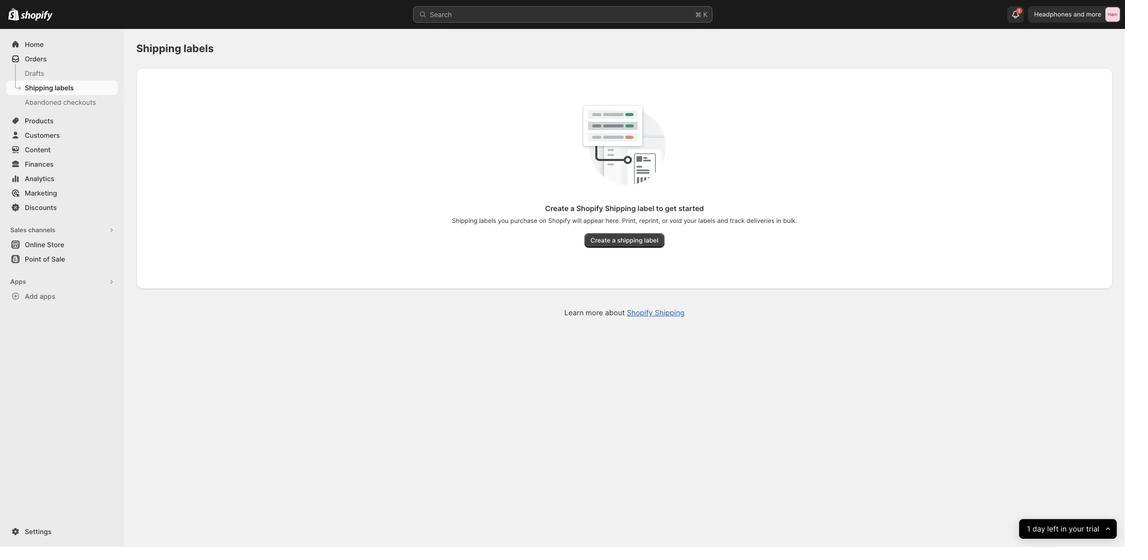 Task type: describe. For each thing, give the bounding box(es) containing it.
point
[[25, 255, 41, 264]]

abandoned checkouts
[[25, 98, 96, 106]]

get
[[666, 204, 677, 213]]

point of sale
[[25, 255, 65, 264]]

home
[[25, 40, 44, 49]]

orders link
[[6, 52, 118, 66]]

purchase
[[511, 217, 538, 225]]

analytics
[[25, 175, 54, 183]]

marketing
[[25, 189, 57, 197]]

abandoned checkouts link
[[6, 95, 118, 110]]

checkouts
[[63, 98, 96, 106]]

0 horizontal spatial more
[[586, 308, 604, 317]]

create for shipping
[[591, 237, 611, 244]]

headphones
[[1035, 10, 1073, 18]]

apps button
[[6, 275, 118, 289]]

drafts
[[25, 69, 44, 78]]

add apps button
[[6, 289, 118, 304]]

search
[[430, 10, 452, 19]]

you
[[498, 217, 509, 225]]

0 vertical spatial and
[[1074, 10, 1085, 18]]

in inside create a shopify shipping label to get started shipping labels you purchase on shopify will appear here. print, reprint, or void your labels and track deliveries in bulk.
[[777, 217, 782, 225]]

on
[[540, 217, 547, 225]]

1 button
[[1008, 6, 1025, 23]]

online store
[[25, 241, 64, 249]]

channels
[[28, 226, 55, 234]]

label inside create a shopify shipping label to get started shipping labels you purchase on shopify will appear here. print, reprint, or void your labels and track deliveries in bulk.
[[638, 204, 655, 213]]

your inside dropdown button
[[1069, 525, 1085, 534]]

about
[[606, 308, 625, 317]]

shopify image
[[8, 8, 19, 21]]

1 for 1
[[1019, 8, 1021, 13]]

add apps
[[25, 292, 55, 301]]

left
[[1048, 525, 1059, 534]]

sales
[[10, 226, 27, 234]]

here.
[[606, 217, 621, 225]]

1 for 1 day left in your trial
[[1028, 525, 1031, 534]]

bulk.
[[784, 217, 798, 225]]

will
[[573, 217, 582, 225]]

your inside create a shopify shipping label to get started shipping labels you purchase on shopify will appear here. print, reprint, or void your labels and track deliveries in bulk.
[[684, 217, 697, 225]]

abandoned
[[25, 98, 61, 106]]

settings link
[[6, 525, 118, 539]]

apps
[[40, 292, 55, 301]]

0 horizontal spatial shipping labels
[[25, 84, 74, 92]]

2 vertical spatial shopify
[[627, 308, 653, 317]]

1 day left in your trial
[[1028, 525, 1100, 534]]

and inside create a shopify shipping label to get started shipping labels you purchase on shopify will appear here. print, reprint, or void your labels and track deliveries in bulk.
[[718, 217, 729, 225]]

headphones and more image
[[1106, 7, 1121, 22]]

k
[[704, 10, 708, 19]]

online
[[25, 241, 45, 249]]

point of sale button
[[0, 252, 124, 267]]

add
[[25, 292, 38, 301]]



Task type: vqa. For each thing, say whether or not it's contained in the screenshot.
the right Create
yes



Task type: locate. For each thing, give the bounding box(es) containing it.
shopify right on
[[549, 217, 571, 225]]

0 vertical spatial label
[[638, 204, 655, 213]]

1 horizontal spatial and
[[1074, 10, 1085, 18]]

0 horizontal spatial and
[[718, 217, 729, 225]]

create a shipping label link
[[585, 234, 665, 248]]

1 vertical spatial 1
[[1028, 525, 1031, 534]]

more
[[1087, 10, 1102, 18], [586, 308, 604, 317]]

reprint,
[[640, 217, 661, 225]]

0 horizontal spatial your
[[684, 217, 697, 225]]

shopify right about
[[627, 308, 653, 317]]

0 vertical spatial your
[[684, 217, 697, 225]]

shipping inside shipping labels link
[[25, 84, 53, 92]]

customers link
[[6, 128, 118, 143]]

apps
[[10, 278, 26, 286]]

store
[[47, 241, 64, 249]]

orders
[[25, 55, 47, 63]]

1 horizontal spatial 1
[[1028, 525, 1031, 534]]

1
[[1019, 8, 1021, 13], [1028, 525, 1031, 534]]

1 horizontal spatial a
[[613, 237, 616, 244]]

shipping
[[136, 42, 181, 55], [25, 84, 53, 92], [605, 204, 636, 213], [452, 217, 478, 225], [655, 308, 685, 317]]

of
[[43, 255, 50, 264]]

a inside create a shopify shipping label to get started shipping labels you purchase on shopify will appear here. print, reprint, or void your labels and track deliveries in bulk.
[[571, 204, 575, 213]]

your
[[684, 217, 697, 225], [1069, 525, 1085, 534]]

create a shopify shipping label to get started shipping labels you purchase on shopify will appear here. print, reprint, or void your labels and track deliveries in bulk.
[[452, 204, 798, 225]]

1 horizontal spatial more
[[1087, 10, 1102, 18]]

in inside 1 day left in your trial dropdown button
[[1061, 525, 1067, 534]]

label down reprint,
[[645, 237, 659, 244]]

1 left headphones
[[1019, 8, 1021, 13]]

1 vertical spatial a
[[613, 237, 616, 244]]

print,
[[623, 217, 638, 225]]

⌘
[[696, 10, 702, 19]]

discounts
[[25, 204, 57, 212]]

online store button
[[0, 238, 124, 252]]

create for shopify
[[546, 204, 569, 213]]

a for shopify
[[571, 204, 575, 213]]

drafts link
[[6, 66, 118, 81]]

0 vertical spatial shipping labels
[[136, 42, 214, 55]]

customers
[[25, 131, 60, 140]]

0 horizontal spatial create
[[546, 204, 569, 213]]

and right headphones
[[1074, 10, 1085, 18]]

to
[[657, 204, 664, 213]]

create down appear
[[591, 237, 611, 244]]

1 vertical spatial in
[[1061, 525, 1067, 534]]

sales channels button
[[6, 223, 118, 238]]

1 horizontal spatial in
[[1061, 525, 1067, 534]]

1 vertical spatial your
[[1069, 525, 1085, 534]]

1 vertical spatial label
[[645, 237, 659, 244]]

learn more about shopify shipping
[[565, 308, 685, 317]]

1 vertical spatial more
[[586, 308, 604, 317]]

shipping labels link
[[6, 81, 118, 95]]

0 horizontal spatial a
[[571, 204, 575, 213]]

shipping labels
[[136, 42, 214, 55], [25, 84, 74, 92]]

1 horizontal spatial your
[[1069, 525, 1085, 534]]

shipping
[[618, 237, 643, 244]]

settings
[[25, 528, 52, 536]]

headphones and more
[[1035, 10, 1102, 18]]

1 left day
[[1028, 525, 1031, 534]]

day
[[1033, 525, 1046, 534]]

home link
[[6, 37, 118, 52]]

1 horizontal spatial create
[[591, 237, 611, 244]]

content
[[25, 146, 51, 154]]

a
[[571, 204, 575, 213], [613, 237, 616, 244]]

create inside create a shopify shipping label to get started shipping labels you purchase on shopify will appear here. print, reprint, or void your labels and track deliveries in bulk.
[[546, 204, 569, 213]]

trial
[[1087, 525, 1100, 534]]

in left bulk.
[[777, 217, 782, 225]]

finances
[[25, 160, 54, 168]]

shopify image
[[21, 11, 53, 21]]

sales channels
[[10, 226, 55, 234]]

a left shipping
[[613, 237, 616, 244]]

labels
[[184, 42, 214, 55], [55, 84, 74, 92], [479, 217, 497, 225], [699, 217, 716, 225]]

more right learn
[[586, 308, 604, 317]]

products
[[25, 117, 54, 125]]

create
[[546, 204, 569, 213], [591, 237, 611, 244]]

learn
[[565, 308, 584, 317]]

shopify shipping link
[[627, 308, 685, 317]]

a up will
[[571, 204, 575, 213]]

0 vertical spatial more
[[1087, 10, 1102, 18]]

shopify
[[577, 204, 604, 213], [549, 217, 571, 225], [627, 308, 653, 317]]

1 vertical spatial create
[[591, 237, 611, 244]]

0 horizontal spatial in
[[777, 217, 782, 225]]

online store link
[[6, 238, 118, 252]]

marketing link
[[6, 186, 118, 200]]

0 horizontal spatial shopify
[[549, 217, 571, 225]]

point of sale link
[[6, 252, 118, 267]]

label
[[638, 204, 655, 213], [645, 237, 659, 244]]

1 day left in your trial button
[[1020, 520, 1118, 539]]

sale
[[51, 255, 65, 264]]

more left headphones and more image
[[1087, 10, 1102, 18]]

create a shipping label
[[591, 237, 659, 244]]

0 vertical spatial create
[[546, 204, 569, 213]]

0 vertical spatial a
[[571, 204, 575, 213]]

1 horizontal spatial shipping labels
[[136, 42, 214, 55]]

0 vertical spatial shopify
[[577, 204, 604, 213]]

2 horizontal spatial shopify
[[627, 308, 653, 317]]

⌘ k
[[696, 10, 708, 19]]

0 vertical spatial in
[[777, 217, 782, 225]]

your left trial
[[1069, 525, 1085, 534]]

void
[[670, 217, 682, 225]]

1 vertical spatial shopify
[[549, 217, 571, 225]]

a for shipping
[[613, 237, 616, 244]]

0 horizontal spatial 1
[[1019, 8, 1021, 13]]

products link
[[6, 114, 118, 128]]

in
[[777, 217, 782, 225], [1061, 525, 1067, 534]]

0 vertical spatial 1
[[1019, 8, 1021, 13]]

finances link
[[6, 157, 118, 172]]

1 vertical spatial shipping labels
[[25, 84, 74, 92]]

and left track
[[718, 217, 729, 225]]

analytics link
[[6, 172, 118, 186]]

1 vertical spatial and
[[718, 217, 729, 225]]

deliveries
[[747, 217, 775, 225]]

discounts link
[[6, 200, 118, 215]]

create up on
[[546, 204, 569, 213]]

and
[[1074, 10, 1085, 18], [718, 217, 729, 225]]

your down started
[[684, 217, 697, 225]]

content link
[[6, 143, 118, 157]]

in right "left"
[[1061, 525, 1067, 534]]

shopify up appear
[[577, 204, 604, 213]]

started
[[679, 204, 704, 213]]

1 horizontal spatial shopify
[[577, 204, 604, 213]]

appear
[[584, 217, 604, 225]]

or
[[662, 217, 668, 225]]

label up reprint,
[[638, 204, 655, 213]]

track
[[731, 217, 745, 225]]



